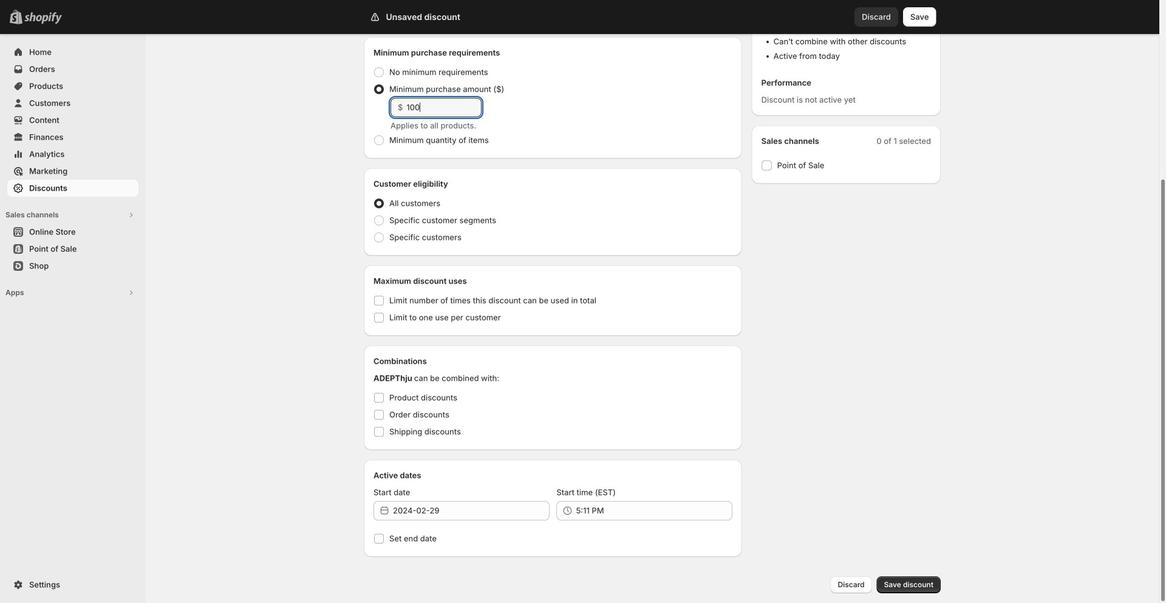 Task type: vqa. For each thing, say whether or not it's contained in the screenshot.
'YYYY-MM-DD' text field
yes



Task type: describe. For each thing, give the bounding box(es) containing it.
shopify image
[[24, 12, 62, 24]]

Enter time text field
[[576, 501, 732, 520]]



Task type: locate. For each thing, give the bounding box(es) containing it.
YYYY-MM-DD text field
[[393, 501, 549, 520]]

0.00 text field
[[407, 98, 482, 117]]



